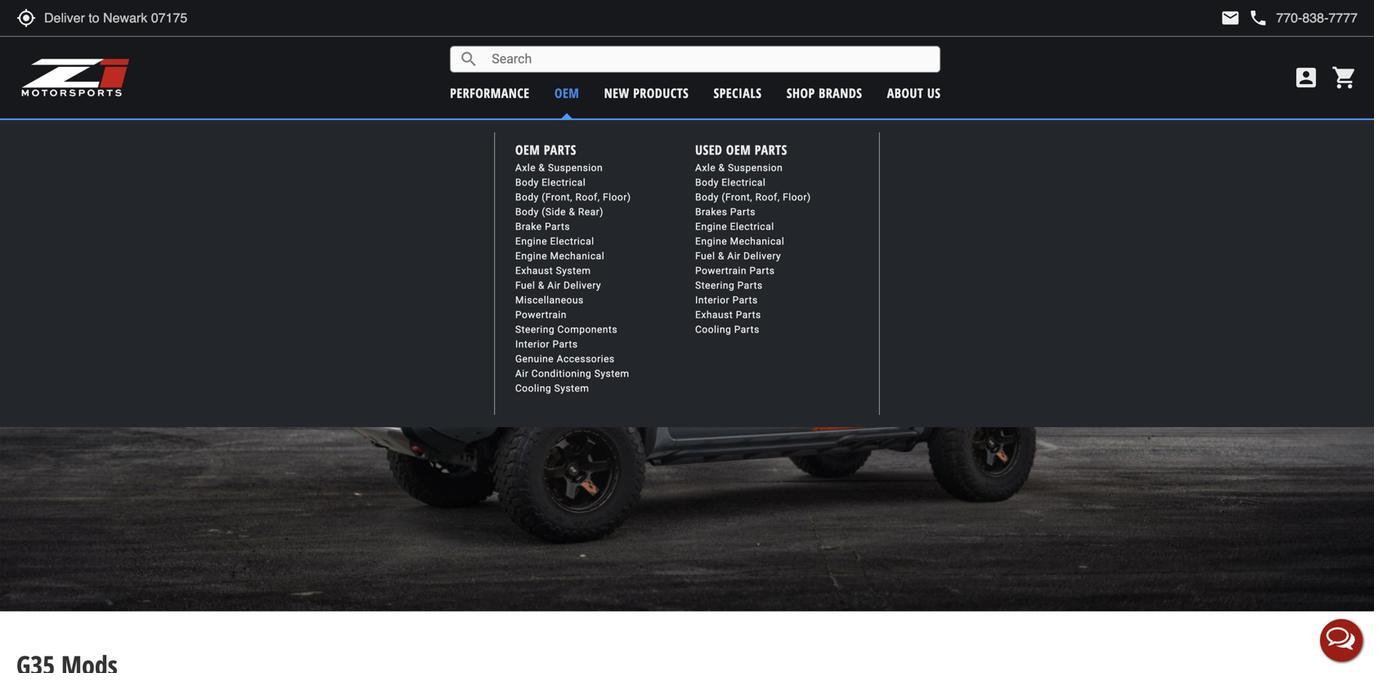 Task type: vqa. For each thing, say whether or not it's contained in the screenshot.
1st Infiniti
no



Task type: locate. For each thing, give the bounding box(es) containing it.
floor) inside oem parts axle & suspension body electrical body (front, roof, floor) body (side & rear) brake parts engine electrical engine mechanical exhaust system fuel & air delivery miscellaneous powertrain steering components interior parts genuine accessories air conditioning system cooling system
[[603, 192, 631, 203]]

1 horizontal spatial body electrical link
[[695, 177, 766, 189]]

cooling down exhaust parts link
[[695, 324, 731, 336]]

exhaust inside oem parts axle & suspension body electrical body (front, roof, floor) body (side & rear) brake parts engine electrical engine mechanical exhaust system fuel & air delivery miscellaneous powertrain steering components interior parts genuine accessories air conditioning system cooling system
[[515, 265, 553, 277]]

0 vertical spatial steering
[[695, 280, 735, 292]]

products
[[633, 84, 689, 102]]

cooling down genuine
[[515, 383, 551, 395]]

engine
[[695, 221, 727, 233], [515, 236, 547, 247], [695, 236, 727, 247], [515, 251, 547, 262]]

brands
[[819, 84, 862, 102]]

suspension down used oem parts link
[[728, 162, 783, 174]]

cooling system link
[[515, 383, 589, 395]]

0 horizontal spatial mechanical
[[550, 251, 604, 262]]

engine electrical link
[[695, 221, 774, 233], [515, 236, 594, 247]]

engine electrical link down brakes parts link
[[695, 221, 774, 233]]

used oem parts link
[[695, 141, 787, 159]]

1 horizontal spatial axle
[[695, 162, 716, 174]]

1 horizontal spatial (front,
[[722, 192, 752, 203]]

0 vertical spatial interior
[[695, 295, 730, 306]]

axle & suspension link
[[515, 162, 603, 174], [695, 162, 783, 174]]

axle
[[515, 162, 536, 174], [695, 162, 716, 174]]

1 vertical spatial fuel
[[515, 280, 535, 292]]

axle down used
[[695, 162, 716, 174]]

1 vertical spatial system
[[594, 369, 629, 380]]

0 horizontal spatial interior parts link
[[515, 339, 578, 351]]

roof, up brakes parts link
[[755, 192, 780, 203]]

system
[[556, 265, 591, 277], [594, 369, 629, 380], [554, 383, 589, 395]]

2 body electrical link from the left
[[695, 177, 766, 189]]

1 vertical spatial interior
[[515, 339, 550, 351]]

axle inside oem parts axle & suspension body electrical body (front, roof, floor) body (side & rear) brake parts engine electrical engine mechanical exhaust system fuel & air delivery miscellaneous powertrain steering components interior parts genuine accessories air conditioning system cooling system
[[515, 162, 536, 174]]

steering parts link
[[695, 280, 763, 292]]

mechanical up powertrain parts link
[[730, 236, 784, 247]]

electrical
[[542, 177, 586, 189], [722, 177, 766, 189], [730, 221, 774, 233], [550, 236, 594, 247]]

1 suspension from the left
[[548, 162, 603, 174]]

new products link
[[604, 84, 689, 102]]

delivery down exhaust system link
[[564, 280, 601, 292]]

0 horizontal spatial steering
[[515, 324, 555, 336]]

currently shopping: g35 (change model)
[[601, 127, 829, 144]]

& right (side
[[569, 207, 575, 218]]

parts down oem link
[[544, 141, 576, 159]]

delivery
[[744, 251, 781, 262], [564, 280, 601, 292]]

1 horizontal spatial roof,
[[755, 192, 780, 203]]

exhaust system link
[[515, 265, 591, 277]]

air down genuine
[[515, 369, 529, 380]]

system down air conditioning system link
[[554, 383, 589, 395]]

roof, up the rear)
[[575, 192, 600, 203]]

1 horizontal spatial powertrain
[[695, 265, 747, 277]]

0 horizontal spatial engine mechanical link
[[515, 251, 604, 262]]

oem
[[554, 84, 579, 102], [515, 141, 540, 159], [726, 141, 751, 159]]

z1 motorsports logo image
[[20, 57, 130, 98]]

1 horizontal spatial air
[[547, 280, 561, 292]]

floor)
[[603, 192, 631, 203], [783, 192, 811, 203]]

0 vertical spatial fuel & air delivery link
[[695, 251, 781, 262]]

1 horizontal spatial interior parts link
[[695, 295, 758, 306]]

0 vertical spatial exhaust
[[515, 265, 553, 277]]

exhaust inside used oem parts axle & suspension body electrical body (front, roof, floor) brakes parts engine electrical engine mechanical fuel & air delivery powertrain parts steering parts interior parts exhaust parts cooling parts
[[695, 310, 733, 321]]

0 horizontal spatial roof,
[[575, 192, 600, 203]]

1 horizontal spatial exhaust
[[695, 310, 733, 321]]

1 vertical spatial mechanical
[[550, 251, 604, 262]]

miscellaneous
[[515, 295, 584, 306]]

1 horizontal spatial floor)
[[783, 192, 811, 203]]

exhaust up cooling parts link on the top
[[695, 310, 733, 321]]

air up powertrain parts link
[[727, 251, 741, 262]]

1 horizontal spatial engine mechanical link
[[695, 236, 784, 247]]

electrical down brakes parts link
[[730, 221, 774, 233]]

account_box link
[[1289, 65, 1323, 91]]

interior up exhaust parts link
[[695, 295, 730, 306]]

0 horizontal spatial interior
[[515, 339, 550, 351]]

fuel & air delivery link up powertrain parts link
[[695, 251, 781, 262]]

1 (front, from the left
[[542, 192, 573, 203]]

new
[[604, 84, 630, 102]]

1 vertical spatial exhaust
[[695, 310, 733, 321]]

powertrain
[[695, 265, 747, 277], [515, 310, 567, 321]]

body electrical link up brakes parts link
[[695, 177, 766, 189]]

1 floor) from the left
[[603, 192, 631, 203]]

steering down powertrain parts link
[[695, 280, 735, 292]]

exhaust
[[515, 265, 553, 277], [695, 310, 733, 321]]

oem for oem
[[554, 84, 579, 102]]

0 horizontal spatial engine electrical link
[[515, 236, 594, 247]]

floor) inside used oem parts axle & suspension body electrical body (front, roof, floor) brakes parts engine electrical engine mechanical fuel & air delivery powertrain parts steering parts interior parts exhaust parts cooling parts
[[783, 192, 811, 203]]

steering inside oem parts axle & suspension body electrical body (front, roof, floor) body (side & rear) brake parts engine electrical engine mechanical exhaust system fuel & air delivery miscellaneous powertrain steering components interior parts genuine accessories air conditioning system cooling system
[[515, 324, 555, 336]]

performance link
[[450, 84, 530, 102]]

specials link
[[714, 84, 762, 102]]

1 vertical spatial engine electrical link
[[515, 236, 594, 247]]

&
[[539, 162, 545, 174], [719, 162, 725, 174], [569, 207, 575, 218], [718, 251, 725, 262], [538, 280, 545, 292]]

body electrical link up (side
[[515, 177, 586, 189]]

account_box
[[1293, 65, 1319, 91]]

steering components link
[[515, 324, 618, 336]]

phone
[[1248, 8, 1268, 28]]

1 horizontal spatial engine electrical link
[[695, 221, 774, 233]]

mail
[[1221, 8, 1240, 28]]

1 horizontal spatial delivery
[[744, 251, 781, 262]]

air
[[727, 251, 741, 262], [547, 280, 561, 292], [515, 369, 529, 380]]

suspension
[[548, 162, 603, 174], [728, 162, 783, 174]]

2 axle & suspension link from the left
[[695, 162, 783, 174]]

interior up genuine
[[515, 339, 550, 351]]

2 horizontal spatial oem
[[726, 141, 751, 159]]

1 horizontal spatial fuel & air delivery link
[[695, 251, 781, 262]]

conditioning
[[531, 369, 592, 380]]

fuel inside used oem parts axle & suspension body electrical body (front, roof, floor) brakes parts engine electrical engine mechanical fuel & air delivery powertrain parts steering parts interior parts exhaust parts cooling parts
[[695, 251, 715, 262]]

axle & suspension link down oem parts link
[[515, 162, 603, 174]]

interior
[[695, 295, 730, 306], [515, 339, 550, 351]]

0 horizontal spatial oem
[[515, 141, 540, 159]]

axle & suspension link down used oem parts link
[[695, 162, 783, 174]]

model)
[[796, 127, 829, 143]]

1 horizontal spatial suspension
[[728, 162, 783, 174]]

parts up the steering parts "link"
[[749, 265, 775, 277]]

1 horizontal spatial oem
[[554, 84, 579, 102]]

body electrical link
[[515, 177, 586, 189], [695, 177, 766, 189]]

steering
[[695, 280, 735, 292], [515, 324, 555, 336]]

& up miscellaneous link
[[538, 280, 545, 292]]

0 vertical spatial delivery
[[744, 251, 781, 262]]

0 horizontal spatial cooling
[[515, 383, 551, 395]]

cooling
[[695, 324, 731, 336], [515, 383, 551, 395]]

1 horizontal spatial interior
[[695, 295, 730, 306]]

1 horizontal spatial fuel
[[695, 251, 715, 262]]

& down oem parts link
[[539, 162, 545, 174]]

1 vertical spatial steering
[[515, 324, 555, 336]]

body (front, roof, floor) link
[[515, 192, 631, 203], [695, 192, 811, 203]]

1 vertical spatial fuel & air delivery link
[[515, 280, 601, 292]]

fuel
[[695, 251, 715, 262], [515, 280, 535, 292]]

parts down powertrain parts link
[[737, 280, 763, 292]]

floor) up the rear)
[[603, 192, 631, 203]]

win this truck shop now to get automatically entered image
[[0, 140, 1374, 612]]

body (front, roof, floor) link up brakes parts link
[[695, 192, 811, 203]]

us
[[927, 84, 941, 102]]

powertrain link
[[515, 310, 567, 321]]

miscellaneous link
[[515, 295, 584, 306]]

1 horizontal spatial cooling
[[695, 324, 731, 336]]

powertrain down the miscellaneous
[[515, 310, 567, 321]]

roof,
[[575, 192, 600, 203], [755, 192, 780, 203]]

0 vertical spatial engine electrical link
[[695, 221, 774, 233]]

currently
[[601, 127, 657, 144]]

system up the miscellaneous
[[556, 265, 591, 277]]

0 horizontal spatial body electrical link
[[515, 177, 586, 189]]

0 horizontal spatial body (front, roof, floor) link
[[515, 192, 631, 203]]

system down accessories on the left of the page
[[594, 369, 629, 380]]

0 vertical spatial air
[[727, 251, 741, 262]]

body (front, roof, floor) link for oem
[[695, 192, 811, 203]]

floor) down model)
[[783, 192, 811, 203]]

interior parts link
[[695, 295, 758, 306], [515, 339, 578, 351]]

0 horizontal spatial powertrain
[[515, 310, 567, 321]]

interior parts link up exhaust parts link
[[695, 295, 758, 306]]

body
[[515, 177, 539, 189], [695, 177, 719, 189], [515, 192, 539, 203], [695, 192, 719, 203], [515, 207, 539, 218]]

powertrain up the steering parts "link"
[[695, 265, 747, 277]]

mechanical up exhaust system link
[[550, 251, 604, 262]]

engine mechanical link up exhaust system link
[[515, 251, 604, 262]]

oem down performance link
[[515, 141, 540, 159]]

genuine accessories link
[[515, 354, 615, 365]]

fuel & air delivery link down exhaust system link
[[515, 280, 601, 292]]

2 axle from the left
[[695, 162, 716, 174]]

body electrical link for oem
[[695, 177, 766, 189]]

2 floor) from the left
[[783, 192, 811, 203]]

0 horizontal spatial floor)
[[603, 192, 631, 203]]

1 vertical spatial delivery
[[564, 280, 601, 292]]

0 horizontal spatial air
[[515, 369, 529, 380]]

1 roof, from the left
[[575, 192, 600, 203]]

0 vertical spatial powertrain
[[695, 265, 747, 277]]

used
[[695, 141, 722, 159]]

brake parts link
[[515, 221, 570, 233]]

1 axle from the left
[[515, 162, 536, 174]]

cooling inside used oem parts axle & suspension body electrical body (front, roof, floor) brakes parts engine electrical engine mechanical fuel & air delivery powertrain parts steering parts interior parts exhaust parts cooling parts
[[695, 324, 731, 336]]

(front, inside used oem parts axle & suspension body electrical body (front, roof, floor) brakes parts engine electrical engine mechanical fuel & air delivery powertrain parts steering parts interior parts exhaust parts cooling parts
[[722, 192, 752, 203]]

0 horizontal spatial exhaust
[[515, 265, 553, 277]]

1 horizontal spatial axle & suspension link
[[695, 162, 783, 174]]

0 horizontal spatial axle
[[515, 162, 536, 174]]

engine mechanical link
[[695, 236, 784, 247], [515, 251, 604, 262]]

engine mechanical link up powertrain parts link
[[695, 236, 784, 247]]

oem inside used oem parts axle & suspension body electrical body (front, roof, floor) brakes parts engine electrical engine mechanical fuel & air delivery powertrain parts steering parts interior parts exhaust parts cooling parts
[[726, 141, 751, 159]]

mail phone
[[1221, 8, 1268, 28]]

fuel & air delivery link
[[695, 251, 781, 262], [515, 280, 601, 292]]

0 vertical spatial interior parts link
[[695, 295, 758, 306]]

2 suspension from the left
[[728, 162, 783, 174]]

steering down powertrain link
[[515, 324, 555, 336]]

about
[[887, 84, 924, 102]]

1 vertical spatial cooling
[[515, 383, 551, 395]]

interior parts link up genuine
[[515, 339, 578, 351]]

(front, up brakes parts link
[[722, 192, 752, 203]]

1 vertical spatial powertrain
[[515, 310, 567, 321]]

suspension down oem parts link
[[548, 162, 603, 174]]

1 body (front, roof, floor) link from the left
[[515, 192, 631, 203]]

mechanical
[[730, 236, 784, 247], [550, 251, 604, 262]]

oem right used
[[726, 141, 751, 159]]

(side
[[542, 207, 566, 218]]

0 horizontal spatial axle & suspension link
[[515, 162, 603, 174]]

Search search field
[[479, 47, 940, 72]]

roof, inside oem parts axle & suspension body electrical body (front, roof, floor) body (side & rear) brake parts engine electrical engine mechanical exhaust system fuel & air delivery miscellaneous powertrain steering components interior parts genuine accessories air conditioning system cooling system
[[575, 192, 600, 203]]

0 vertical spatial mechanical
[[730, 236, 784, 247]]

exhaust up miscellaneous link
[[515, 265, 553, 277]]

my_location
[[16, 8, 36, 28]]

engine electrical link down brake parts link
[[515, 236, 594, 247]]

(front, up body (side & rear) link
[[542, 192, 573, 203]]

fuel up powertrain parts link
[[695, 251, 715, 262]]

1 horizontal spatial mechanical
[[730, 236, 784, 247]]

0 vertical spatial fuel
[[695, 251, 715, 262]]

1 horizontal spatial body (front, roof, floor) link
[[695, 192, 811, 203]]

0 vertical spatial cooling
[[695, 324, 731, 336]]

1 body electrical link from the left
[[515, 177, 586, 189]]

air down exhaust system link
[[547, 280, 561, 292]]

fuel up the miscellaneous
[[515, 280, 535, 292]]

shop brands link
[[787, 84, 862, 102]]

shopping_cart
[[1332, 65, 1358, 91]]

0 horizontal spatial fuel & air delivery link
[[515, 280, 601, 292]]

& down used
[[719, 162, 725, 174]]

parts right brakes
[[730, 207, 756, 218]]

0 horizontal spatial fuel
[[515, 280, 535, 292]]

mechanical inside used oem parts axle & suspension body electrical body (front, roof, floor) brakes parts engine electrical engine mechanical fuel & air delivery powertrain parts steering parts interior parts exhaust parts cooling parts
[[730, 236, 784, 247]]

exhaust parts link
[[695, 310, 761, 321]]

0 horizontal spatial delivery
[[564, 280, 601, 292]]

oem inside oem parts axle & suspension body electrical body (front, roof, floor) body (side & rear) brake parts engine electrical engine mechanical exhaust system fuel & air delivery miscellaneous powertrain steering components interior parts genuine accessories air conditioning system cooling system
[[515, 141, 540, 159]]

axle down oem parts link
[[515, 162, 536, 174]]

oem left new
[[554, 84, 579, 102]]

2 (front, from the left
[[722, 192, 752, 203]]

2 body (front, roof, floor) link from the left
[[695, 192, 811, 203]]

0 horizontal spatial (front,
[[542, 192, 573, 203]]

2 horizontal spatial air
[[727, 251, 741, 262]]

parts
[[544, 141, 576, 159], [755, 141, 787, 159], [730, 207, 756, 218], [545, 221, 570, 233], [749, 265, 775, 277], [737, 280, 763, 292], [732, 295, 758, 306], [736, 310, 761, 321], [734, 324, 760, 336], [553, 339, 578, 351]]

delivery up powertrain parts link
[[744, 251, 781, 262]]

2 vertical spatial system
[[554, 383, 589, 395]]

2 roof, from the left
[[755, 192, 780, 203]]

electrical down used oem parts link
[[722, 177, 766, 189]]

performance
[[450, 84, 530, 102]]

(front,
[[542, 192, 573, 203], [722, 192, 752, 203]]

1 axle & suspension link from the left
[[515, 162, 603, 174]]

body (front, roof, floor) link up body (side & rear) link
[[515, 192, 631, 203]]

1 horizontal spatial steering
[[695, 280, 735, 292]]

0 horizontal spatial suspension
[[548, 162, 603, 174]]



Task type: describe. For each thing, give the bounding box(es) containing it.
electrical up body (side & rear) link
[[542, 177, 586, 189]]

parts down exhaust parts link
[[734, 324, 760, 336]]

used oem parts axle & suspension body electrical body (front, roof, floor) brakes parts engine electrical engine mechanical fuel & air delivery powertrain parts steering parts interior parts exhaust parts cooling parts
[[695, 141, 811, 336]]

(front, inside oem parts axle & suspension body electrical body (front, roof, floor) body (side & rear) brake parts engine electrical engine mechanical exhaust system fuel & air delivery miscellaneous powertrain steering components interior parts genuine accessories air conditioning system cooling system
[[542, 192, 573, 203]]

parts right 'g35'
[[755, 141, 787, 159]]

brake
[[515, 221, 542, 233]]

body (side & rear) link
[[515, 207, 604, 218]]

delivery inside used oem parts axle & suspension body electrical body (front, roof, floor) brakes parts engine electrical engine mechanical fuel & air delivery powertrain parts steering parts interior parts exhaust parts cooling parts
[[744, 251, 781, 262]]

interior inside oem parts axle & suspension body electrical body (front, roof, floor) body (side & rear) brake parts engine electrical engine mechanical exhaust system fuel & air delivery miscellaneous powertrain steering components interior parts genuine accessories air conditioning system cooling system
[[515, 339, 550, 351]]

axle & suspension link for parts
[[515, 162, 603, 174]]

cooling parts link
[[695, 324, 760, 336]]

electrical down body (side & rear) link
[[550, 236, 594, 247]]

genuine
[[515, 354, 554, 365]]

accessories
[[557, 354, 615, 365]]

powertrain inside oem parts axle & suspension body electrical body (front, roof, floor) body (side & rear) brake parts engine electrical engine mechanical exhaust system fuel & air delivery miscellaneous powertrain steering components interior parts genuine accessories air conditioning system cooling system
[[515, 310, 567, 321]]

& up powertrain parts link
[[718, 251, 725, 262]]

brakes
[[695, 207, 727, 218]]

shopping:
[[660, 127, 721, 144]]

rear)
[[578, 207, 604, 218]]

shop brands
[[787, 84, 862, 102]]

about us link
[[887, 84, 941, 102]]

0 vertical spatial system
[[556, 265, 591, 277]]

oem parts link
[[515, 141, 576, 159]]

0 vertical spatial engine mechanical link
[[695, 236, 784, 247]]

body (front, roof, floor) link for parts
[[515, 192, 631, 203]]

specials
[[714, 84, 762, 102]]

oem link
[[554, 84, 579, 102]]

oem parts axle & suspension body electrical body (front, roof, floor) body (side & rear) brake parts engine electrical engine mechanical exhaust system fuel & air delivery miscellaneous powertrain steering components interior parts genuine accessories air conditioning system cooling system
[[515, 141, 631, 395]]

axle & suspension link for oem
[[695, 162, 783, 174]]

1 vertical spatial engine mechanical link
[[515, 251, 604, 262]]

delivery inside oem parts axle & suspension body electrical body (front, roof, floor) body (side & rear) brake parts engine electrical engine mechanical exhaust system fuel & air delivery miscellaneous powertrain steering components interior parts genuine accessories air conditioning system cooling system
[[564, 280, 601, 292]]

body electrical link for parts
[[515, 177, 586, 189]]

cooling inside oem parts axle & suspension body electrical body (front, roof, floor) body (side & rear) brake parts engine electrical engine mechanical exhaust system fuel & air delivery miscellaneous powertrain steering components interior parts genuine accessories air conditioning system cooling system
[[515, 383, 551, 395]]

g35
[[724, 127, 749, 144]]

mechanical inside oem parts axle & suspension body electrical body (front, roof, floor) body (side & rear) brake parts engine electrical engine mechanical exhaust system fuel & air delivery miscellaneous powertrain steering components interior parts genuine accessories air conditioning system cooling system
[[550, 251, 604, 262]]

parts up genuine accessories link
[[553, 339, 578, 351]]

1 vertical spatial interior parts link
[[515, 339, 578, 351]]

(change
[[755, 127, 793, 143]]

1 vertical spatial air
[[547, 280, 561, 292]]

shopping_cart link
[[1327, 65, 1358, 91]]

suspension inside oem parts axle & suspension body electrical body (front, roof, floor) body (side & rear) brake parts engine electrical engine mechanical exhaust system fuel & air delivery miscellaneous powertrain steering components interior parts genuine accessories air conditioning system cooling system
[[548, 162, 603, 174]]

brakes parts link
[[695, 207, 756, 218]]

search
[[459, 49, 479, 69]]

about us
[[887, 84, 941, 102]]

air conditioning system link
[[515, 369, 629, 380]]

oem for oem parts axle & suspension body electrical body (front, roof, floor) body (side & rear) brake parts engine electrical engine mechanical exhaust system fuel & air delivery miscellaneous powertrain steering components interior parts genuine accessories air conditioning system cooling system
[[515, 141, 540, 159]]

parts down body (side & rear) link
[[545, 221, 570, 233]]

powertrain inside used oem parts axle & suspension body electrical body (front, roof, floor) brakes parts engine electrical engine mechanical fuel & air delivery powertrain parts steering parts interior parts exhaust parts cooling parts
[[695, 265, 747, 277]]

2 vertical spatial air
[[515, 369, 529, 380]]

air inside used oem parts axle & suspension body electrical body (front, roof, floor) brakes parts engine electrical engine mechanical fuel & air delivery powertrain parts steering parts interior parts exhaust parts cooling parts
[[727, 251, 741, 262]]

axle inside used oem parts axle & suspension body electrical body (front, roof, floor) brakes parts engine electrical engine mechanical fuel & air delivery powertrain parts steering parts interior parts exhaust parts cooling parts
[[695, 162, 716, 174]]

roof, inside used oem parts axle & suspension body electrical body (front, roof, floor) brakes parts engine electrical engine mechanical fuel & air delivery powertrain parts steering parts interior parts exhaust parts cooling parts
[[755, 192, 780, 203]]

components
[[557, 324, 618, 336]]

suspension inside used oem parts axle & suspension body electrical body (front, roof, floor) brakes parts engine electrical engine mechanical fuel & air delivery powertrain parts steering parts interior parts exhaust parts cooling parts
[[728, 162, 783, 174]]

mail link
[[1221, 8, 1240, 28]]

new products
[[604, 84, 689, 102]]

parts up cooling parts link on the top
[[736, 310, 761, 321]]

powertrain parts link
[[695, 265, 775, 277]]

parts down the steering parts "link"
[[732, 295, 758, 306]]

shop
[[787, 84, 815, 102]]

interior inside used oem parts axle & suspension body electrical body (front, roof, floor) brakes parts engine electrical engine mechanical fuel & air delivery powertrain parts steering parts interior parts exhaust parts cooling parts
[[695, 295, 730, 306]]

steering inside used oem parts axle & suspension body electrical body (front, roof, floor) brakes parts engine electrical engine mechanical fuel & air delivery powertrain parts steering parts interior parts exhaust parts cooling parts
[[695, 280, 735, 292]]

fuel inside oem parts axle & suspension body electrical body (front, roof, floor) body (side & rear) brake parts engine electrical engine mechanical exhaust system fuel & air delivery miscellaneous powertrain steering components interior parts genuine accessories air conditioning system cooling system
[[515, 280, 535, 292]]

'tis the season spread some cheer with our massive selection of z1 products image
[[0, 0, 1374, 114]]

phone link
[[1248, 8, 1358, 28]]



